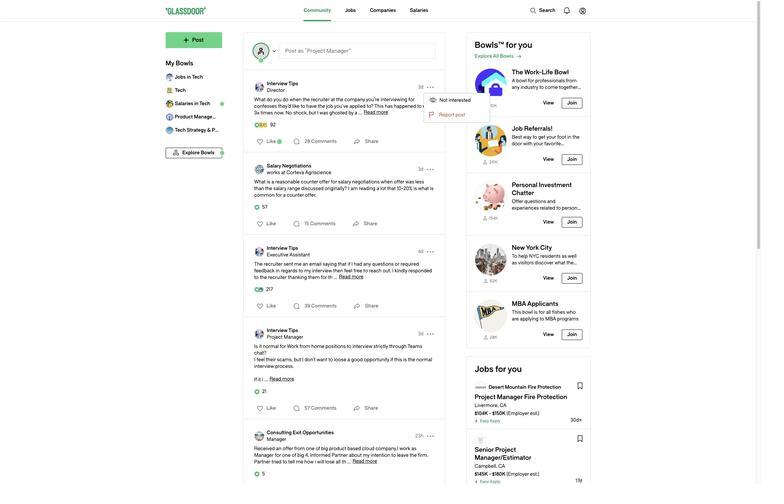 Task type: describe. For each thing, give the bounding box(es) containing it.
this
[[395, 358, 403, 363]]

1 vertical spatial bowls
[[176, 60, 193, 67]]

3d for for
[[418, 84, 424, 90]]

1 vertical spatial salary
[[274, 186, 287, 192]]

is inside is it normal for work from home positions to interview strictly through teams chat? i feel their scams, but i don't want to loose a good opportunity if this is the normal interview process. if it i ...
[[404, 358, 407, 363]]

was inside what is a reasonable counter offer for salary negotiations when offer was less than the salary range discussed originally? i am reading a lot that 10-20% is what is common for a counter offer.
[[406, 179, 414, 185]]

read for th
[[339, 275, 351, 280]]

interview tips link for project
[[267, 328, 304, 335]]

want
[[317, 358, 328, 363]]

share for strictly
[[365, 406, 378, 412]]

read more button for want
[[270, 377, 294, 383]]

the for recruiter
[[254, 262, 263, 268]]

tech up tech "link"
[[192, 74, 203, 80]]

in for salaries
[[194, 101, 199, 107]]

read more for want
[[270, 377, 294, 383]]

0 horizontal spatial one
[[282, 453, 291, 459]]

to right the happened
[[418, 104, 422, 109]]

that inside the recruiter sent me an email saying that if i had any questions or required feedback in regards to my interview then feel free to reach out.  i kindly responded to the recruiter thanking them for th ...
[[338, 262, 347, 268]]

jobs for jobs
[[345, 8, 356, 13]]

the work-life bowl a bowl for professionals from any industry to come together and discuss the day-to-day happenings of work-life.
[[512, 69, 578, 104]]

2 horizontal spatial offer
[[394, 179, 405, 185]]

director button
[[267, 87, 298, 94]]

day-
[[548, 91, 558, 97]]

any inside the work-life bowl a bowl for professionals from any industry to come together and discuss the day-to-day happenings of work-life.
[[512, 85, 520, 90]]

interview for director
[[267, 81, 288, 87]]

livermore,
[[475, 403, 499, 409]]

to inside the new york city to help nyc residents as well as visitors discover what the world's most popular city has to offer!
[[578, 267, 582, 273]]

any inside the recruiter sent me an email saying that if i had any questions or required feedback in regards to my interview then feel free to reach out.  i kindly responded to the recruiter thanking them for th ...
[[364, 262, 371, 268]]

$104k
[[475, 411, 488, 417]]

share button for 57 comments
[[352, 402, 378, 416]]

ca inside senior project manager/estimator campbell, ca $145k - $180k (employer est.)
[[499, 464, 506, 470]]

0 horizontal spatial normal
[[263, 344, 279, 350]]

tech up management
[[200, 101, 210, 107]]

to right the want
[[329, 358, 333, 363]]

the inside the received an offer from one of big product based cloud company.i work as manager for one of big 4. informed partner about my intention to leave the firm. partner tried to tell me how i will lose all th ...
[[410, 453, 417, 459]]

questions inside personal investment chatter offer questions and experiences related to personal finance and investments
[[525, 199, 547, 205]]

for up explore all bowls
[[506, 41, 517, 50]]

applying
[[520, 317, 539, 322]]

is
[[254, 344, 258, 350]]

like
[[292, 104, 300, 109]]

(employer inside 'project manager fire protection livermore, ca $104k - $150k (employer est.)'
[[507, 411, 529, 417]]

from inside the work-life bowl a bowl for professionals from any industry to come together and discuss the day-to-day happenings of work-life.
[[566, 78, 577, 84]]

tech left strategy
[[175, 128, 186, 133]]

interview tips project manager
[[267, 328, 304, 341]]

for up originally?
[[331, 179, 337, 185]]

10-
[[397, 186, 404, 192]]

required
[[401, 262, 419, 268]]

manager"
[[327, 48, 351, 54]]

image for post author image for project manager
[[254, 330, 264, 340]]

negotiations
[[352, 179, 380, 185]]

for right common
[[276, 193, 282, 198]]

jobs in tech
[[175, 74, 203, 80]]

to-
[[558, 91, 565, 97]]

city
[[560, 267, 567, 273]]

happened
[[394, 104, 416, 109]]

work
[[287, 344, 299, 350]]

email
[[310, 262, 322, 268]]

applied
[[350, 104, 366, 109]]

4d
[[418, 249, 424, 255]]

explore all bowls link
[[475, 53, 591, 60]]

offer
[[512, 199, 524, 205]]

i inside the received an offer from one of big product based cloud company.i work as manager for one of big 4. informed partner about my intention to leave the firm. partner tried to tell me how i will lose all th ...
[[315, 460, 316, 466]]

for inside what do you do when the recruiter at the company you're interviewing for confesses they'd like to have the job you've applied to? this has happened to me 3x times now. no shock, but i was ghosted by a ...
[[409, 97, 415, 103]]

what inside what is a reasonable counter offer for salary negotiations when offer was less than the salary range discussed originally? i am reading a lot that 10-20% is what is common for a counter offer.
[[419, 186, 429, 192]]

share button
[[352, 135, 379, 149]]

tech strategy & product link
[[166, 124, 230, 137]]

- inside 'project manager fire protection livermore, ca $104k - $150k (employer est.)'
[[489, 411, 492, 417]]

image for bowl image for new york city
[[475, 244, 507, 276]]

... inside the recruiter sent me an email saying that if i had any questions or required feedback in regards to my interview then feel free to reach out.  i kindly responded to the recruiter thanking them for th ...
[[334, 275, 338, 281]]

world's
[[512, 267, 528, 273]]

share for you're
[[365, 139, 379, 145]]

protection for mountain
[[538, 385, 562, 391]]

me inside the recruiter sent me an email saying that if i had any questions or required feedback in regards to my interview then feel free to reach out.  i kindly responded to the recruiter thanking them for th ...
[[295, 262, 302, 268]]

&
[[207, 128, 211, 133]]

39
[[305, 304, 310, 309]]

what for confesses
[[254, 97, 266, 103]]

5
[[262, 472, 265, 478]]

york
[[526, 244, 539, 252]]

i left had on the bottom left of page
[[352, 262, 353, 268]]

est.) inside 'project manager fire protection livermore, ca $104k - $150k (employer est.)'
[[531, 411, 540, 417]]

executive assistant button
[[267, 252, 310, 259]]

but inside what do you do when the recruiter at the company you're interviewing for confesses they'd like to have the job you've applied to? this has happened to me 3x times now. no shock, but i was ghosted by a ...
[[309, 110, 316, 116]]

th inside the received an offer from one of big product based cloud company.i work as manager for one of big 4. informed partner about my intention to leave the firm. partner tried to tell me how i will lose all th ...
[[342, 460, 346, 466]]

toogle identity image
[[253, 43, 269, 59]]

bowls™
[[475, 41, 504, 50]]

originally?
[[325, 186, 347, 192]]

an inside the recruiter sent me an email saying that if i had any questions or required feedback in regards to my interview then feel free to reach out.  i kindly responded to the recruiter thanking them for th ...
[[303, 262, 308, 268]]

bowl inside "mba applicants this bowl is for all fishes who are applying to mba programs"
[[523, 310, 533, 316]]

who
[[567, 310, 576, 316]]

manager inside consulting exit opportunities manager
[[267, 437, 287, 443]]

industry
[[521, 85, 539, 90]]

agriscience
[[305, 170, 332, 176]]

salary negotiations works at corteva agriscience
[[267, 164, 332, 176]]

salaries for salaries
[[410, 8, 429, 13]]

leave
[[397, 453, 409, 459]]

ca inside 'project manager fire protection livermore, ca $104k - $150k (employer est.)'
[[500, 403, 507, 409]]

i inside is it normal for work from home positions to interview strictly through teams chat? i feel their scams, but i don't want to loose a good opportunity if this is the normal interview process. if it i ...
[[262, 378, 263, 383]]

read more button for then
[[339, 275, 364, 280]]

all
[[493, 54, 499, 59]]

tried
[[272, 460, 282, 466]]

1 vertical spatial recruiter
[[264, 262, 283, 268]]

if inside is it normal for work from home positions to interview strictly through teams chat? i feel their scams, but i don't want to loose a good opportunity if this is the normal interview process. if it i ...
[[391, 358, 393, 363]]

my bowls
[[166, 60, 193, 67]]

the for work-
[[512, 69, 524, 76]]

me inside the received an offer from one of big product based cloud company.i work as manager for one of big 4. informed partner about my intention to leave the firm. partner tried to tell me how i will lose all th ...
[[296, 460, 303, 466]]

product
[[329, 447, 347, 452]]

work
[[400, 447, 411, 452]]

personal
[[512, 182, 538, 189]]

well
[[568, 254, 577, 259]]

at inside what do you do when the recruiter at the company you're interviewing for confesses they'd like to have the job you've applied to? this has happened to me 3x times now. no shock, but i was ghosted by a ...
[[331, 97, 335, 103]]

57 for 57
[[262, 205, 268, 210]]

search button
[[527, 4, 559, 17]]

feedback
[[254, 269, 275, 274]]

bowls inside 'link'
[[500, 54, 514, 59]]

a left lot
[[377, 186, 380, 192]]

to
[[512, 254, 518, 259]]

life
[[542, 69, 553, 76]]

to?
[[367, 104, 374, 109]]

for up the 'desert'
[[496, 365, 506, 375]]

received
[[254, 447, 275, 452]]

when inside what do you do when the recruiter at the company you're interviewing for confesses they'd like to have the job you've applied to? this has happened to me 3x times now. no shock, but i was ghosted by a ...
[[290, 97, 302, 103]]

jobs for jobs for you
[[475, 365, 494, 375]]

est.) inside senior project manager/estimator campbell, ca $145k - $180k (employer est.)
[[531, 472, 540, 478]]

28k
[[490, 336, 498, 340]]

bowls™ for you
[[475, 41, 533, 50]]

this inside what do you do when the recruiter at the company you're interviewing for confesses they'd like to have the job you've applied to? this has happened to me 3x times now. no shock, but i was ghosted by a ...
[[375, 104, 384, 109]]

you for bowls™ for you
[[519, 41, 533, 50]]

you've
[[334, 104, 349, 109]]

you for what do you do when the recruiter at the company you're interviewing for confesses they'd like to have the job you've applied to? this has happened to me 3x times now. no shock, but i was ghosted by a ...
[[274, 97, 282, 103]]

0 vertical spatial salary
[[338, 179, 351, 185]]

jobs list element
[[467, 377, 591, 485]]

how
[[305, 460, 314, 466]]

like button for interview tips executive assistant
[[253, 301, 278, 312]]

a down works
[[272, 179, 274, 185]]

the left 'job'
[[318, 104, 325, 109]]

241k
[[490, 160, 498, 165]]

teams
[[408, 344, 423, 350]]

report
[[440, 112, 455, 118]]

investments
[[539, 212, 566, 218]]

job
[[512, 125, 523, 133]]

jobs in tech link
[[166, 71, 222, 84]]

the recruiter sent me an email saying that if i had any questions or required feedback in regards to my interview then feel free to reach out.  i kindly responded to the recruiter thanking them for th ...
[[254, 262, 432, 281]]

like for interview tips executive assistant
[[267, 304, 276, 309]]

3d link for for
[[418, 84, 424, 91]]

manager inside interview tips project manager
[[284, 335, 304, 341]]

range
[[288, 186, 300, 192]]

me inside what do you do when the recruiter at the company you're interviewing for confesses they'd like to have the job you've applied to? this has happened to me 3x times now. no shock, but i was ghosted by a ...
[[423, 104, 430, 109]]

programs
[[558, 317, 579, 322]]

negotiations
[[282, 164, 312, 169]]

community link
[[304, 0, 331, 21]]

common
[[254, 193, 275, 198]]

more for about
[[366, 459, 377, 465]]

1 vertical spatial interview
[[353, 344, 373, 350]]

work-
[[525, 69, 542, 76]]

i inside what is a reasonable counter offer for salary negotiations when offer was less than the salary range discussed originally? i am reading a lot that 10-20% is what is common for a counter offer.
[[348, 186, 350, 192]]

regards
[[281, 269, 298, 274]]

more for want
[[283, 377, 294, 383]]

jobs for you
[[475, 365, 522, 375]]

all inside "mba applicants this bowl is for all fishes who are applying to mba programs"
[[546, 310, 551, 316]]

... inside what do you do when the recruiter at the company you're interviewing for confesses they'd like to have the job you've applied to? this has happened to me 3x times now. no shock, but i was ghosted by a ...
[[359, 110, 362, 116]]

not interested menu item
[[424, 93, 490, 108]]

is inside "mba applicants this bowl is for all fishes who are applying to mba programs"
[[534, 310, 538, 316]]

bowl inside the work-life bowl a bowl for professionals from any industry to come together and discuss the day-to-day happenings of work-life.
[[517, 78, 527, 84]]

happenings
[[512, 98, 538, 104]]

jobs for jobs in tech
[[175, 74, 186, 80]]

in inside the recruiter sent me an email saying that if i had any questions or required feedback in regards to my interview then feel free to reach out.  i kindly responded to the recruiter thanking them for th ...
[[276, 269, 280, 274]]

image for bowl image for personal investment chatter
[[475, 181, 507, 213]]

read more for about
[[353, 459, 377, 465]]

project inside interview tips project manager
[[267, 335, 283, 341]]

kindly
[[395, 269, 408, 274]]

reading
[[359, 186, 376, 192]]

tips for project
[[289, 328, 298, 334]]

interview tips director
[[267, 81, 298, 93]]

my inside the received an offer from one of big product based cloud company.i work as manager for one of big 4. informed partner about my intention to leave the firm. partner tried to tell me how i will lose all th ...
[[363, 453, 370, 459]]

1 vertical spatial of
[[316, 447, 320, 452]]

tech inside "link"
[[175, 88, 186, 93]]

to right free
[[364, 269, 368, 274]]

share button for 39 comments
[[352, 300, 379, 313]]

together
[[560, 85, 578, 90]]

professionals
[[536, 78, 565, 84]]

positions
[[326, 344, 346, 350]]

you for jobs for you
[[508, 365, 522, 375]]

0 vertical spatial counter
[[301, 179, 318, 185]]

like button for interview tips project manager
[[253, 404, 278, 414]]

the up you've
[[336, 97, 344, 103]]

an inside the received an offer from one of big product based cloud company.i work as manager for one of big 4. informed partner about my intention to leave the firm. partner tried to tell me how i will lose all th ...
[[276, 447, 282, 452]]

1 vertical spatial big
[[298, 453, 304, 459]]

28 comments
[[305, 139, 337, 145]]

image for bowl image for the work-life bowl
[[475, 68, 507, 100]]

job
[[326, 104, 333, 109]]

to left leave in the right bottom of the page
[[392, 453, 396, 459]]

work-
[[545, 98, 558, 104]]

has inside what do you do when the recruiter at the company you're interviewing for confesses they'd like to have the job you've applied to? this has happened to me 3x times now. no shock, but i was ghosted by a ...
[[385, 104, 393, 109]]

about
[[349, 453, 362, 459]]

like button for salary negotiations works at corteva agriscience
[[253, 219, 278, 230]]

as inside the received an offer from one of big product based cloud company.i work as manager for one of big 4. informed partner about my intention to leave the firm. partner tried to tell me how i will lose all th ...
[[412, 447, 417, 452]]

share menu
[[424, 93, 490, 123]]

a inside what do you do when the recruiter at the company you're interviewing for confesses they'd like to have the job you've applied to? this has happened to me 3x times now. no shock, but i was ghosted by a ...
[[355, 110, 358, 116]]

28k link
[[475, 335, 507, 341]]

1 horizontal spatial offer
[[319, 179, 330, 185]]

community
[[304, 8, 331, 13]]

a down "reasonable" at top
[[283, 193, 286, 198]]

to inside personal investment chatter offer questions and experiences related to personal finance and investments
[[557, 206, 561, 211]]

as down to
[[512, 260, 517, 266]]



Task type: locate. For each thing, give the bounding box(es) containing it.
if inside the recruiter sent me an email saying that if i had any questions or required feedback in regards to my interview then feel free to reach out.  i kindly responded to the recruiter thanking them for th ...
[[348, 262, 351, 268]]

company
[[345, 97, 365, 103]]

interview inside interview tips director
[[267, 81, 288, 87]]

0 horizontal spatial product
[[175, 114, 193, 120]]

2 (employer from the top
[[507, 472, 529, 478]]

1 image for bowl image from the top
[[475, 68, 507, 100]]

interview inside interview tips project manager
[[267, 328, 288, 334]]

feel inside the recruiter sent me an email saying that if i had any questions or required feedback in regards to my interview then feel free to reach out.  i kindly responded to the recruiter thanking them for th ...
[[344, 269, 353, 274]]

from inside the received an offer from one of big product based cloud company.i work as manager for one of big 4. informed partner about my intention to leave the firm. partner tried to tell me how i will lose all th ...
[[294, 447, 305, 452]]

1 vertical spatial ca
[[499, 464, 506, 470]]

0 vertical spatial questions
[[525, 199, 547, 205]]

them
[[308, 275, 320, 281]]

comments for 15 comments
[[310, 221, 336, 227]]

1 horizontal spatial was
[[406, 179, 414, 185]]

project manager fire protection livermore, ca $104k - $150k (employer est.)
[[475, 394, 568, 417]]

salaries for salaries in tech
[[175, 101, 193, 107]]

1 vertical spatial salaries
[[175, 101, 193, 107]]

am
[[351, 186, 358, 192]]

1 horizontal spatial what
[[555, 260, 566, 266]]

0 horizontal spatial mba
[[512, 301, 526, 308]]

0 vertical spatial mba
[[512, 301, 526, 308]]

interview inside interview tips executive assistant
[[267, 246, 288, 252]]

for up the happened
[[409, 97, 415, 103]]

0 horizontal spatial this
[[375, 104, 384, 109]]

to left tell
[[283, 460, 287, 466]]

3 image for bowl image from the top
[[475, 181, 507, 213]]

lot
[[381, 186, 386, 192]]

what
[[254, 97, 266, 103], [254, 179, 266, 185]]

2 3d from the top
[[418, 167, 424, 172]]

0 vertical spatial what
[[419, 186, 429, 192]]

interview tips link up executive
[[267, 246, 310, 252]]

bowl up applying
[[523, 310, 533, 316]]

62k link
[[475, 279, 507, 284]]

and inside the work-life bowl a bowl for professionals from any industry to come together and discuss the day-to-day happenings of work-life.
[[512, 91, 521, 97]]

salaries in tech link
[[166, 97, 222, 111]]

28
[[305, 139, 310, 145]]

3d
[[418, 84, 424, 90], [418, 167, 424, 172], [418, 332, 424, 337]]

ca up $150k
[[500, 403, 507, 409]]

1 horizontal spatial questions
[[525, 199, 547, 205]]

like button down 21
[[253, 404, 278, 414]]

you down director at the top left
[[274, 97, 282, 103]]

1 vertical spatial (employer
[[507, 472, 529, 478]]

57 inside "button"
[[305, 406, 310, 412]]

0 horizontal spatial but
[[294, 358, 301, 363]]

senior
[[475, 447, 494, 454]]

0 horizontal spatial the
[[254, 262, 263, 268]]

image for post author image for manager
[[254, 432, 264, 442]]

to up shock,
[[301, 104, 305, 109]]

read for i
[[270, 377, 281, 383]]

what for than
[[254, 179, 266, 185]]

the inside the new york city to help nyc residents as well as visitors discover what the world's most popular city has to offer!
[[567, 260, 574, 266]]

2 3d link from the top
[[418, 166, 424, 173]]

3 3d link from the top
[[418, 331, 424, 338]]

this
[[375, 104, 384, 109], [512, 310, 522, 316]]

1 vertical spatial tips
[[289, 246, 298, 252]]

you up explore all bowls 'link'
[[519, 41, 533, 50]]

30d+
[[571, 418, 583, 424]]

applicants
[[528, 301, 559, 308]]

salary
[[338, 179, 351, 185], [274, 186, 287, 192]]

comments for 57 comments
[[311, 406, 337, 412]]

fire for manager
[[525, 394, 536, 401]]

that up then
[[338, 262, 347, 268]]

0 horizontal spatial that
[[338, 262, 347, 268]]

1 est.) from the top
[[531, 411, 540, 417]]

for inside the recruiter sent me an email saying that if i had any questions or required feedback in regards to my interview then feel free to reach out.  i kindly responded to the recruiter thanking them for th ...
[[321, 275, 327, 281]]

5 image for post author image from the top
[[254, 432, 264, 442]]

manager/estimator
[[475, 455, 532, 462]]

2 vertical spatial recruiter
[[268, 275, 287, 281]]

i right 'out.'
[[393, 269, 394, 274]]

1 vertical spatial mba
[[546, 317, 557, 322]]

questions up 'out.'
[[372, 262, 394, 268]]

interview tips link up director at the top left
[[267, 81, 298, 87]]

57
[[262, 205, 268, 210], [305, 406, 310, 412]]

217
[[266, 287, 273, 293]]

like up consulting
[[267, 406, 276, 412]]

project inside 'project manager fire protection livermore, ca $104k - $150k (employer est.)'
[[475, 394, 496, 401]]

1 vertical spatial and
[[548, 199, 556, 205]]

2 tips from the top
[[289, 246, 298, 252]]

3d link
[[418, 84, 424, 91], [418, 166, 424, 173], [418, 331, 424, 338]]

to right positions
[[347, 344, 352, 350]]

3 tips from the top
[[289, 328, 298, 334]]

to left come
[[540, 85, 544, 90]]

at inside salary negotiations works at corteva agriscience
[[281, 170, 286, 176]]

feel down chat?
[[257, 358, 265, 363]]

more for applied
[[377, 110, 389, 115]]

image for post author image up is
[[254, 330, 264, 340]]

not
[[440, 98, 448, 103]]

(employer right $180k
[[507, 472, 529, 478]]

interview up director at the top left
[[267, 81, 288, 87]]

salary negotiations link
[[267, 163, 332, 170]]

57 for 57 comments
[[305, 406, 310, 412]]

1 horizontal spatial product
[[212, 128, 230, 133]]

read more down free
[[339, 275, 364, 280]]

2 image for post author image from the top
[[254, 165, 264, 175]]

... right if
[[264, 378, 268, 383]]

0 vertical spatial one
[[306, 447, 315, 452]]

0 horizontal spatial an
[[276, 447, 282, 452]]

a right by
[[355, 110, 358, 116]]

to right applying
[[540, 317, 545, 322]]

i down chat?
[[254, 358, 256, 363]]

that right lot
[[387, 186, 396, 192]]

shock,
[[294, 110, 308, 116]]

1 horizontal spatial at
[[331, 97, 335, 103]]

4 like from the top
[[267, 406, 276, 412]]

image for post author image up received
[[254, 432, 264, 442]]

2 vertical spatial tips
[[289, 328, 298, 334]]

1 horizontal spatial one
[[306, 447, 315, 452]]

my inside the recruiter sent me an email saying that if i had any questions or required feedback in regards to my interview then feel free to reach out.  i kindly responded to the recruiter thanking them for th ...
[[305, 269, 311, 274]]

1 vertical spatial questions
[[372, 262, 394, 268]]

will
[[317, 460, 324, 466]]

what up the than
[[254, 179, 266, 185]]

for inside "mba applicants this bowl is for all fishes who are applying to mba programs"
[[539, 310, 545, 316]]

1 do from the left
[[267, 97, 273, 103]]

4 image for post author image from the top
[[254, 330, 264, 340]]

as left 'well'
[[562, 254, 567, 259]]

read more for applied
[[364, 110, 389, 115]]

tips for director
[[289, 81, 298, 87]]

0 vertical spatial partner
[[332, 453, 348, 459]]

the left "day-"
[[540, 91, 547, 97]]

me down assistant
[[295, 262, 302, 268]]

all
[[546, 310, 551, 316], [336, 460, 341, 466]]

1 vertical spatial an
[[276, 447, 282, 452]]

i inside what do you do when the recruiter at the company you're interviewing for confesses they'd like to have the job you've applied to? this has happened to me 3x times now. no shock, but i was ghosted by a ...
[[317, 110, 319, 116]]

interview for executive
[[267, 246, 288, 252]]

has inside the new york city to help nyc residents as well as visitors discover what the world's most popular city has to offer!
[[568, 267, 576, 273]]

if left had on the bottom left of page
[[348, 262, 351, 268]]

residents
[[541, 254, 561, 259]]

1 vertical spatial it
[[258, 378, 261, 383]]

finance
[[512, 212, 529, 218]]

a
[[512, 78, 516, 84]]

4.
[[305, 453, 309, 459]]

post as "project manager"
[[285, 48, 351, 54]]

at up 'job'
[[331, 97, 335, 103]]

1 horizontal spatial and
[[530, 212, 538, 218]]

corteva
[[287, 170, 304, 176]]

my up them
[[305, 269, 311, 274]]

2 est.) from the top
[[531, 472, 540, 478]]

manager inside 'project manager fire protection livermore, ca $104k - $150k (employer est.)'
[[497, 394, 523, 401]]

from up together
[[566, 78, 577, 84]]

1 horizontal spatial but
[[309, 110, 316, 116]]

0 vertical spatial ca
[[500, 403, 507, 409]]

0 vertical spatial what
[[254, 97, 266, 103]]

i left don't
[[302, 358, 304, 363]]

come
[[545, 85, 558, 90]]

0 vertical spatial when
[[290, 97, 302, 103]]

what inside the new york city to help nyc residents as well as visitors discover what the world's most popular city has to offer!
[[555, 260, 566, 266]]

image for bowl image for mba applicants
[[475, 301, 507, 332]]

2 interview from the top
[[267, 246, 288, 252]]

mba down fishes
[[546, 317, 557, 322]]

0 horizontal spatial has
[[385, 104, 393, 109]]

opportunity
[[364, 358, 390, 363]]

2 what from the top
[[254, 179, 266, 185]]

5 image for bowl image from the top
[[475, 301, 507, 332]]

discussed
[[302, 186, 324, 192]]

0 vertical spatial jobs
[[345, 8, 356, 13]]

strictly
[[374, 344, 388, 350]]

fire inside 'project manager fire protection livermore, ca $104k - $150k (employer est.)'
[[525, 394, 536, 401]]

3 like button from the top
[[253, 301, 278, 312]]

salary down "reasonable" at top
[[274, 186, 287, 192]]

consulting exit opportunities manager
[[267, 431, 334, 443]]

you
[[519, 41, 533, 50], [274, 97, 282, 103], [508, 365, 522, 375]]

and up happenings
[[512, 91, 521, 97]]

that inside what is a reasonable counter offer for salary negotiations when offer was less than the salary range discussed originally? i am reading a lot that 10-20% is what is common for a counter offer.
[[387, 186, 396, 192]]

read more button down 'to?'
[[364, 110, 389, 115]]

image for post author image for works at
[[254, 165, 264, 175]]

i left will
[[315, 460, 316, 466]]

2 horizontal spatial in
[[276, 269, 280, 274]]

what up 'confesses'
[[254, 97, 266, 103]]

and
[[512, 91, 521, 97], [548, 199, 556, 205], [530, 212, 538, 218]]

any right had on the bottom left of page
[[364, 262, 371, 268]]

0 horizontal spatial if
[[348, 262, 351, 268]]

interview tips link for executive
[[267, 246, 310, 252]]

tips inside interview tips director
[[289, 81, 298, 87]]

- inside senior project manager/estimator campbell, ca $145k - $180k (employer est.)
[[489, 472, 492, 478]]

i
[[262, 378, 263, 383], [315, 460, 316, 466]]

3 interview tips link from the top
[[267, 328, 304, 335]]

tips up executive assistant button
[[289, 246, 298, 252]]

an up the tried
[[276, 447, 282, 452]]

1 vertical spatial the
[[254, 262, 263, 268]]

mountain
[[505, 385, 527, 391]]

referrals!
[[525, 125, 553, 133]]

report post menu item
[[424, 108, 490, 123]]

1 vertical spatial that
[[338, 262, 347, 268]]

image for bowl image up 241k link
[[475, 125, 507, 157]]

2 like from the top
[[267, 221, 276, 227]]

salary
[[267, 164, 281, 169]]

1 vertical spatial you
[[274, 97, 282, 103]]

1 horizontal spatial if
[[391, 358, 393, 363]]

by
[[349, 110, 354, 116]]

1 vertical spatial what
[[555, 260, 566, 266]]

one up tell
[[282, 453, 291, 459]]

image for bowl image
[[475, 68, 507, 100], [475, 125, 507, 157], [475, 181, 507, 213], [475, 244, 507, 276], [475, 301, 507, 332]]

- up the easy apply
[[489, 411, 492, 417]]

the inside what is a reasonable counter offer for salary negotiations when offer was less than the salary range discussed originally? i am reading a lot that 10-20% is what is common for a counter offer.
[[265, 186, 273, 192]]

when up lot
[[381, 179, 393, 185]]

what down less
[[419, 186, 429, 192]]

for inside the received an offer from one of big product based cloud company.i work as manager for one of big 4. informed partner about my intention to leave the firm. partner tried to tell me how i will lose all th ...
[[275, 453, 281, 459]]

1 horizontal spatial bowls
[[500, 54, 514, 59]]

to inside the work-life bowl a bowl for professionals from any industry to come together and discuss the day-to-day happenings of work-life.
[[540, 85, 544, 90]]

for inside the work-life bowl a bowl for professionals from any industry to come together and discuss the day-to-day happenings of work-life.
[[528, 78, 535, 84]]

1 vertical spatial i
[[315, 460, 316, 466]]

0 vertical spatial has
[[385, 104, 393, 109]]

3 image for post author image from the top
[[254, 247, 264, 257]]

questions up experiences on the right of page
[[525, 199, 547, 205]]

fishes
[[553, 310, 566, 316]]

2 - from the top
[[489, 472, 492, 478]]

lose
[[326, 460, 335, 466]]

was inside what do you do when the recruiter at the company you're interviewing for confesses they'd like to have the job you've applied to? this has happened to me 3x times now. no shock, but i was ghosted by a ...
[[320, 110, 328, 116]]

a left good
[[348, 358, 350, 363]]

0 vertical spatial big
[[322, 447, 328, 452]]

fire for mountain
[[528, 385, 537, 391]]

comments for 39 comments
[[312, 304, 337, 309]]

0 horizontal spatial all
[[336, 460, 341, 466]]

0 vertical spatial and
[[512, 91, 521, 97]]

tips up project manager button
[[289, 328, 298, 334]]

2 vertical spatial from
[[294, 447, 305, 452]]

sent
[[284, 262, 293, 268]]

recruiter inside what do you do when the recruiter at the company you're interviewing for confesses they'd like to have the job you've applied to? this has happened to me 3x times now. no shock, but i was ghosted by a ...
[[311, 97, 330, 103]]

partner up 5
[[254, 460, 271, 466]]

read more for then
[[339, 275, 364, 280]]

0 vertical spatial me
[[423, 104, 430, 109]]

share button
[[351, 218, 378, 231], [352, 300, 379, 313], [352, 402, 378, 416]]

read more button down about at the left
[[353, 459, 377, 465]]

th inside the recruiter sent me an email saying that if i had any questions or required feedback in regards to my interview then feel free to reach out.  i kindly responded to the recruiter thanking them for th ...
[[328, 275, 333, 281]]

tips inside interview tips executive assistant
[[289, 246, 298, 252]]

any down a
[[512, 85, 520, 90]]

image for post author image for executive assistant
[[254, 247, 264, 257]]

(employer inside senior project manager/estimator campbell, ca $145k - $180k (employer est.)
[[507, 472, 529, 478]]

read more button for applied
[[364, 110, 389, 115]]

the
[[540, 91, 547, 97], [303, 97, 310, 103], [336, 97, 344, 103], [318, 104, 325, 109], [265, 186, 273, 192], [567, 260, 574, 266], [260, 275, 267, 281], [408, 358, 416, 363], [410, 453, 417, 459]]

1 vertical spatial partner
[[254, 460, 271, 466]]

what inside what do you do when the recruiter at the company you're interviewing for confesses they'd like to have the job you've applied to? this has happened to me 3x times now. no shock, but i was ghosted by a ...
[[254, 97, 266, 103]]

comments right 15
[[310, 221, 336, 227]]

2 like button from the top
[[253, 219, 278, 230]]

tips
[[289, 81, 298, 87], [289, 246, 298, 252], [289, 328, 298, 334]]

offer inside the received an offer from one of big product based cloud company.i work as manager for one of big 4. informed partner about my intention to leave the firm. partner tried to tell me how i will lose all th ...
[[283, 447, 293, 452]]

0 horizontal spatial bowls
[[176, 60, 193, 67]]

2 vertical spatial interview
[[254, 364, 274, 370]]

1 vertical spatial normal
[[417, 358, 432, 363]]

read for ghosted
[[364, 110, 376, 115]]

project manager button
[[267, 335, 304, 341]]

of inside the work-life bowl a bowl for professionals from any industry to come together and discuss the day-to-day happenings of work-life.
[[539, 98, 544, 104]]

questions inside the recruiter sent me an email saying that if i had any questions or required feedback in regards to my interview then feel free to reach out.  i kindly responded to the recruiter thanking them for th ...
[[372, 262, 394, 268]]

was down 'job'
[[320, 110, 328, 116]]

1 interview tips link from the top
[[267, 81, 298, 87]]

life.
[[558, 98, 565, 104]]

interview for project
[[267, 328, 288, 334]]

comments right 39
[[312, 304, 337, 309]]

more for then
[[352, 275, 364, 280]]

protection inside 'project manager fire protection livermore, ca $104k - $150k (employer est.)'
[[537, 394, 568, 401]]

the inside the work-life bowl a bowl for professionals from any industry to come together and discuss the day-to-day happenings of work-life.
[[512, 69, 524, 76]]

image for post author image left executive
[[254, 247, 264, 257]]

1 3d link from the top
[[418, 84, 424, 91]]

2 image for bowl image from the top
[[475, 125, 507, 157]]

but inside is it normal for work from home positions to interview strictly through teams chat? i feel their scams, but i don't want to loose a good opportunity if this is the normal interview process. if it i ...
[[294, 358, 301, 363]]

1 horizontal spatial jobs
[[345, 8, 356, 13]]

like button down "92"
[[253, 137, 278, 147]]

to down feedback
[[254, 275, 259, 281]]

what do you do when the recruiter at the company you're interviewing for confesses they'd like to have the job you've applied to? this has happened to me 3x times now. no shock, but i was ghosted by a ...
[[254, 97, 430, 116]]

0 vertical spatial if
[[348, 262, 351, 268]]

1 horizontal spatial an
[[303, 262, 308, 268]]

the inside the work-life bowl a bowl for professionals from any industry to come together and discuss the day-to-day happenings of work-life.
[[540, 91, 547, 97]]

1 horizontal spatial in
[[194, 101, 199, 107]]

1 vertical spatial product
[[212, 128, 230, 133]]

to up investments
[[557, 206, 561, 211]]

0 vertical spatial bowl
[[517, 78, 527, 84]]

read down about at the left
[[353, 459, 364, 465]]

read more button for about
[[353, 459, 377, 465]]

through
[[390, 344, 407, 350]]

0 vertical spatial an
[[303, 262, 308, 268]]

1 vertical spatial one
[[282, 453, 291, 459]]

project inside senior project manager/estimator campbell, ca $145k - $180k (employer est.)
[[496, 447, 517, 454]]

1 vertical spatial counter
[[287, 193, 304, 198]]

2 vertical spatial of
[[292, 453, 296, 459]]

all inside the received an offer from one of big product based cloud company.i work as manager for one of big 4. informed partner about my intention to leave the firm. partner tried to tell me how i will lose all th ...
[[336, 460, 341, 466]]

0 horizontal spatial jobs
[[175, 74, 186, 80]]

(employer down project manager fire protection link
[[507, 411, 529, 417]]

share for had
[[365, 304, 379, 309]]

this inside "mba applicants this bowl is for all fishes who are applying to mba programs"
[[512, 310, 522, 316]]

1 tips from the top
[[289, 81, 298, 87]]

protection up project manager fire protection link
[[538, 385, 562, 391]]

... inside the received an offer from one of big product based cloud company.i work as manager for one of big 4. informed partner about my intention to leave the firm. partner tried to tell me how i will lose all th ...
[[348, 460, 351, 466]]

0 horizontal spatial when
[[290, 97, 302, 103]]

1 (employer from the top
[[507, 411, 529, 417]]

the inside the recruiter sent me an email saying that if i had any questions or required feedback in regards to my interview then feel free to reach out.  i kindly responded to the recruiter thanking them for th ...
[[260, 275, 267, 281]]

the inside is it normal for work from home positions to interview strictly through teams chat? i feel their scams, but i don't want to loose a good opportunity if this is the normal interview process. if it i ...
[[408, 358, 416, 363]]

this up the "are"
[[512, 310, 522, 316]]

2 vertical spatial in
[[276, 269, 280, 274]]

241k link
[[475, 159, 507, 165]]

in
[[187, 74, 191, 80], [194, 101, 199, 107], [276, 269, 280, 274]]

interview inside the recruiter sent me an email saying that if i had any questions or required feedback in regards to my interview then feel free to reach out.  i kindly responded to the recruiter thanking them for th ...
[[312, 269, 332, 274]]

had
[[354, 262, 362, 268]]

comments up 'opportunities'
[[311, 406, 337, 412]]

bowl
[[555, 69, 569, 76]]

3d link for teams
[[418, 331, 424, 338]]

2 do from the left
[[283, 97, 289, 103]]

0 horizontal spatial my
[[305, 269, 311, 274]]

3d for teams
[[418, 332, 424, 337]]

i
[[317, 110, 319, 116], [348, 186, 350, 192], [352, 262, 353, 268], [393, 269, 394, 274], [254, 358, 256, 363], [302, 358, 304, 363]]

1 vertical spatial fire
[[525, 394, 536, 401]]

1 vertical spatial me
[[295, 262, 302, 268]]

0 horizontal spatial do
[[267, 97, 273, 103]]

1 vertical spatial any
[[364, 262, 371, 268]]

strategy
[[187, 128, 206, 133]]

what inside what is a reasonable counter offer for salary negotiations when offer was less than the salary range discussed originally? i am reading a lot that 10-20% is what is common for a counter offer.
[[254, 179, 266, 185]]

0 vertical spatial in
[[187, 74, 191, 80]]

received an offer from one of big product based cloud company.i work as manager for one of big 4. informed partner about my intention to leave the firm. partner tried to tell me how i will lose all th ...
[[254, 447, 428, 466]]

tips for executive
[[289, 246, 298, 252]]

1 horizontal spatial 57
[[305, 406, 310, 412]]

1 vertical spatial this
[[512, 310, 522, 316]]

from down manager "button"
[[294, 447, 305, 452]]

normal up chat?
[[263, 344, 279, 350]]

in up tech "link"
[[187, 74, 191, 80]]

1 horizontal spatial salary
[[338, 179, 351, 185]]

companies link
[[370, 0, 396, 21]]

manager inside the received an offer from one of big product based cloud company.i work as manager for one of big 4. informed partner about my intention to leave the firm. partner tried to tell me how i will lose all th ...
[[254, 453, 274, 459]]

from inside is it normal for work from home positions to interview strictly through teams chat? i feel their scams, but i don't want to loose a good opportunity if this is the normal interview process. if it i ...
[[300, 344, 310, 350]]

0 horizontal spatial salaries
[[175, 101, 193, 107]]

most
[[529, 267, 541, 273]]

1 - from the top
[[489, 411, 492, 417]]

4 like button from the top
[[253, 404, 278, 414]]

3 3d from the top
[[418, 332, 424, 337]]

0 vertical spatial was
[[320, 110, 328, 116]]

$180k
[[493, 472, 506, 478]]

comments right 28
[[311, 139, 337, 145]]

partner down 'product'
[[332, 453, 348, 459]]

1 like from the top
[[267, 139, 276, 145]]

product management
[[175, 114, 224, 120]]

assistant
[[290, 253, 310, 258]]

share button for 15 comments
[[351, 218, 378, 231]]

bowls right all
[[500, 54, 514, 59]]

to inside "mba applicants this bowl is for all fishes who are applying to mba programs"
[[540, 317, 545, 322]]

0 horizontal spatial of
[[292, 453, 296, 459]]

related
[[540, 206, 556, 211]]

57 comments
[[305, 406, 337, 412]]

share inside dropdown button
[[365, 139, 379, 145]]

0 vertical spatial interview
[[312, 269, 332, 274]]

comments inside button
[[312, 304, 337, 309]]

0 horizontal spatial interview
[[254, 364, 274, 370]]

i right if
[[262, 378, 263, 383]]

for up the tried
[[275, 453, 281, 459]]

to up thanking on the bottom left of the page
[[299, 269, 303, 274]]

... inside is it normal for work from home positions to interview strictly through teams chat? i feel their scams, but i don't want to loose a good opportunity if this is the normal interview process. if it i ...
[[264, 378, 268, 383]]

bowls up jobs in tech
[[176, 60, 193, 67]]

all left fishes
[[546, 310, 551, 316]]

when up like
[[290, 97, 302, 103]]

from right work
[[300, 344, 310, 350]]

like for salary negotiations works at corteva agriscience
[[267, 221, 276, 227]]

1 what from the top
[[254, 97, 266, 103]]

1 vertical spatial share button
[[352, 300, 379, 313]]

my down cloud
[[363, 453, 370, 459]]

report post
[[440, 112, 466, 118]]

1 like button from the top
[[253, 137, 278, 147]]

you inside what do you do when the recruiter at the company you're interviewing for confesses they'd like to have the job you've applied to? this has happened to me 3x times now. no shock, but i was ghosted by a ...
[[274, 97, 282, 103]]

1 vertical spatial -
[[489, 472, 492, 478]]

the up have
[[303, 97, 310, 103]]

protection for manager
[[537, 394, 568, 401]]

comments for 28 comments
[[311, 139, 337, 145]]

1 vertical spatial all
[[336, 460, 341, 466]]

like for interview tips project manager
[[267, 406, 276, 412]]

2 vertical spatial 3d
[[418, 332, 424, 337]]

was up 20%
[[406, 179, 414, 185]]

4 image for bowl image from the top
[[475, 244, 507, 276]]

as right post
[[298, 48, 304, 54]]

2 vertical spatial share button
[[352, 402, 378, 416]]

normal down teams at bottom
[[417, 358, 432, 363]]

1 horizontal spatial this
[[512, 310, 522, 316]]

1 interview from the top
[[267, 81, 288, 87]]

in for jobs
[[187, 74, 191, 80]]

read down then
[[339, 275, 351, 280]]

good
[[352, 358, 363, 363]]

1 vertical spatial what
[[254, 179, 266, 185]]

read for lose
[[353, 459, 364, 465]]

0 horizontal spatial what
[[419, 186, 429, 192]]

1 vertical spatial in
[[194, 101, 199, 107]]

when inside what is a reasonable counter offer for salary negotiations when offer was less than the salary range discussed originally? i am reading a lot that 10-20% is what is common for a counter offer.
[[381, 179, 393, 185]]

a inside is it normal for work from home positions to interview strictly through teams chat? i feel their scams, but i don't want to loose a good opportunity if this is the normal interview process. if it i ...
[[348, 358, 350, 363]]

fire up project manager fire protection link
[[528, 385, 537, 391]]

of up tell
[[292, 453, 296, 459]]

0 vertical spatial it
[[259, 344, 262, 350]]

offer!
[[512, 274, 524, 279]]

salaries link
[[410, 0, 429, 21]]

is it normal for work from home positions to interview strictly through teams chat? i feel their scams, but i don't want to loose a good opportunity if this is the normal interview process. if it i ...
[[254, 344, 432, 383]]

2 vertical spatial interview
[[267, 328, 288, 334]]

comments inside "button"
[[311, 406, 337, 412]]

1 horizontal spatial has
[[568, 267, 576, 273]]

senior project manager/estimator campbell, ca $145k - $180k (employer est.)
[[475, 447, 540, 478]]

1 3d from the top
[[418, 84, 424, 90]]

3 like from the top
[[267, 304, 276, 309]]

tips inside interview tips project manager
[[289, 328, 298, 334]]

mba up the "are"
[[512, 301, 526, 308]]

1 image for post author image from the top
[[254, 82, 264, 92]]

manager button
[[267, 437, 334, 444]]

3 interview from the top
[[267, 328, 288, 334]]

the down feedback
[[260, 275, 267, 281]]

39 comments button
[[291, 300, 339, 313]]

image for post author image
[[254, 82, 264, 92], [254, 165, 264, 175], [254, 247, 264, 257], [254, 330, 264, 340], [254, 432, 264, 442]]

as inside "button"
[[298, 48, 304, 54]]

for inside is it normal for work from home positions to interview strictly through teams chat? i feel their scams, but i don't want to loose a good opportunity if this is the normal interview process. if it i ...
[[280, 344, 286, 350]]

you're
[[366, 97, 380, 103]]

interview down their
[[254, 364, 274, 370]]

tech strategy & product
[[175, 128, 230, 133]]

2 vertical spatial me
[[296, 460, 303, 466]]

desert mountain fire protection
[[489, 385, 562, 391]]

interview tips link for director
[[267, 81, 298, 87]]

desert mountain fire protection logo image
[[475, 383, 486, 394]]

campbell,
[[475, 464, 498, 470]]

an left the email
[[303, 262, 308, 268]]

2 interview tips link from the top
[[267, 246, 310, 252]]

image for bowl image for job referrals!
[[475, 125, 507, 157]]

recruiter down executive
[[264, 262, 283, 268]]

image for post author image for director
[[254, 82, 264, 92]]

feel inside is it normal for work from home positions to interview strictly through teams chat? i feel their scams, but i don't want to loose a good opportunity if this is the normal interview process. if it i ...
[[257, 358, 265, 363]]

interview
[[267, 81, 288, 87], [267, 246, 288, 252], [267, 328, 288, 334]]



Task type: vqa. For each thing, say whether or not it's contained in the screenshot.
Interview inside Interview Tips Executive Assistant
yes



